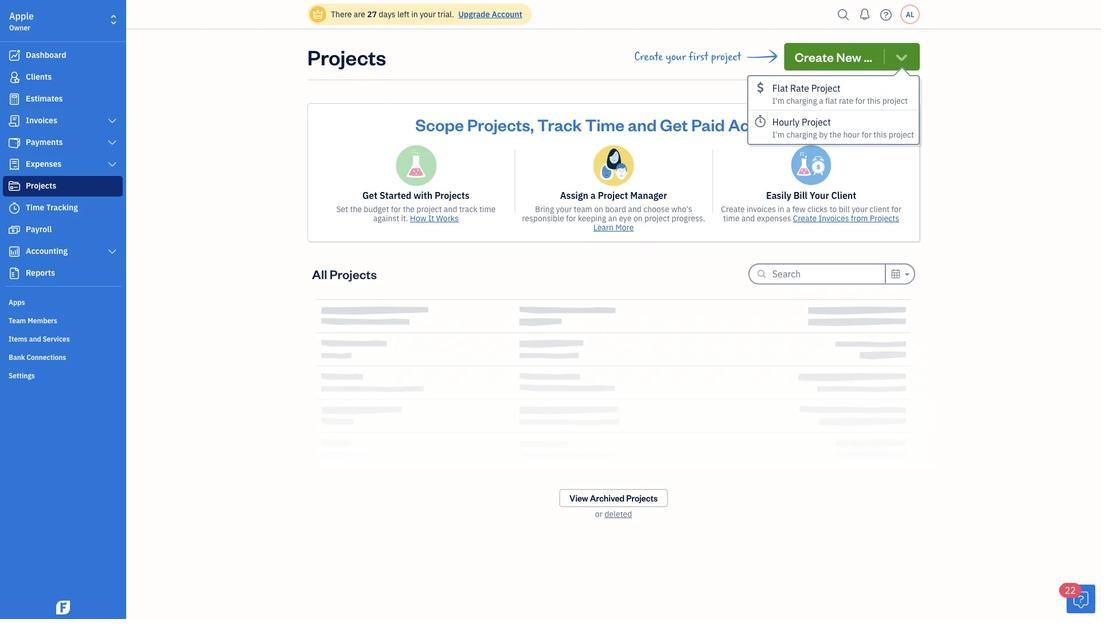 Task type: locate. For each thing, give the bounding box(es) containing it.
view
[[570, 493, 589, 504]]

1 horizontal spatial on
[[634, 213, 643, 224]]

create for create invoices from projects
[[794, 213, 817, 224]]

1 vertical spatial time
[[26, 202, 44, 213]]

on
[[595, 204, 604, 215], [634, 213, 643, 224]]

chevron large down image up the expenses link
[[107, 138, 118, 147]]

project
[[812, 82, 841, 94], [802, 116, 831, 128], [598, 190, 629, 202]]

connections
[[27, 353, 66, 362]]

for inside set the budget for the project and track time against it.
[[391, 204, 401, 215]]

project inside assign a project manager bring your team on board and choose who's responsible for keeping an eye on project progress. learn more
[[598, 190, 629, 202]]

project down with
[[417, 204, 442, 215]]

project down "close" image
[[889, 129, 915, 140]]

1 vertical spatial a
[[591, 190, 596, 202]]

0 vertical spatial chevron large down image
[[107, 138, 118, 147]]

get left paid in the top of the page
[[660, 114, 688, 135]]

0 vertical spatial i'm
[[773, 95, 785, 106]]

your left first
[[666, 51, 687, 63]]

assign a project manager bring your team on board and choose who's responsible for keeping an eye on project progress. learn more
[[522, 190, 706, 233]]

this right hour
[[874, 129, 888, 140]]

settings link
[[3, 367, 123, 384]]

for left the keeping
[[566, 213, 576, 224]]

time right timer image
[[26, 202, 44, 213]]

0 vertical spatial chevron large down image
[[107, 116, 118, 126]]

this inside hourly project i'm charging by the hour for this project
[[874, 129, 888, 140]]

report image
[[7, 268, 21, 279]]

2 chevron large down image from the top
[[107, 247, 118, 257]]

1 vertical spatial get
[[363, 190, 378, 202]]

on right the team
[[595, 204, 604, 215]]

create left first
[[635, 51, 663, 63]]

a
[[820, 95, 824, 106], [591, 190, 596, 202], [787, 204, 791, 215]]

2 vertical spatial a
[[787, 204, 791, 215]]

1 vertical spatial chevron large down image
[[107, 160, 118, 169]]

project for manager
[[598, 190, 629, 202]]

chart image
[[7, 246, 21, 258]]

get up budget
[[363, 190, 378, 202]]

deleted
[[605, 509, 632, 520]]

1 vertical spatial this
[[874, 129, 888, 140]]

hourly
[[773, 116, 800, 128]]

expenses
[[26, 159, 62, 169]]

board
[[606, 204, 627, 215]]

project inside hourly project i'm charging by the hour for this project
[[889, 129, 915, 140]]

a up the team
[[591, 190, 596, 202]]

flat
[[773, 82, 789, 94]]

budget
[[364, 204, 389, 215]]

invoices
[[26, 115, 57, 126], [819, 213, 850, 224]]

in down the easily
[[778, 204, 785, 215]]

chevron large down image
[[107, 138, 118, 147], [107, 247, 118, 257]]

bill
[[794, 190, 808, 202]]

by
[[820, 129, 828, 140]]

0 horizontal spatial a
[[591, 190, 596, 202]]

1 vertical spatial charging
[[787, 129, 818, 140]]

money image
[[7, 224, 21, 236]]

time right track
[[480, 204, 496, 215]]

2 i'm from the top
[[773, 129, 785, 140]]

1 horizontal spatial time
[[586, 114, 625, 135]]

0 horizontal spatial time
[[480, 204, 496, 215]]

the right by
[[830, 129, 842, 140]]

time
[[586, 114, 625, 135], [26, 202, 44, 213]]

members
[[28, 316, 57, 325]]

team members
[[9, 316, 57, 325]]

chevron large down image inside the expenses link
[[107, 160, 118, 169]]

in right left
[[412, 9, 418, 20]]

create invoices in a few clicks to bill your client for time and expenses
[[722, 204, 902, 224]]

…
[[865, 48, 873, 65]]

track
[[460, 204, 478, 215]]

chevron large down image for payments
[[107, 138, 118, 147]]

it
[[429, 213, 435, 224]]

invoices inside main element
[[26, 115, 57, 126]]

this right rate
[[868, 95, 881, 106]]

settings
[[9, 371, 35, 380]]

your inside the create invoices in a few clicks to bill your client for time and expenses
[[852, 204, 868, 215]]

for right client
[[892, 204, 902, 215]]

new
[[837, 48, 862, 65]]

and left track
[[444, 204, 458, 215]]

2 charging from the top
[[787, 129, 818, 140]]

0 vertical spatial invoices
[[26, 115, 57, 126]]

project
[[712, 51, 742, 63], [883, 95, 908, 106], [889, 129, 915, 140], [417, 204, 442, 215], [645, 213, 670, 224]]

0 vertical spatial in
[[412, 9, 418, 20]]

left
[[398, 9, 410, 20]]

chevron large down image
[[107, 116, 118, 126], [107, 160, 118, 169]]

how it works
[[410, 213, 459, 224]]

account
[[492, 9, 523, 20]]

2 chevron large down image from the top
[[107, 160, 118, 169]]

chevron large down image inside invoices link
[[107, 116, 118, 126]]

0 vertical spatial project
[[812, 82, 841, 94]]

chevron large down image down payroll link
[[107, 247, 118, 257]]

and right items
[[29, 335, 41, 344]]

1 vertical spatial chevron large down image
[[107, 247, 118, 257]]

few
[[793, 204, 806, 215]]

Search text field
[[773, 265, 885, 284]]

with
[[414, 190, 433, 202]]

in inside the create invoices in a few clicks to bill your client for time and expenses
[[778, 204, 785, 215]]

apple owner
[[9, 10, 34, 32]]

1 horizontal spatial time
[[724, 213, 740, 224]]

project up "close" image
[[883, 95, 908, 106]]

create down bill
[[794, 213, 817, 224]]

i'm down hourly
[[773, 129, 785, 140]]

chevron large down image up projects link
[[107, 160, 118, 169]]

choose
[[644, 204, 670, 215]]

create inside create new … dropdown button
[[795, 48, 834, 65]]

your inside assign a project manager bring your team on board and choose who's responsible for keeping an eye on project progress. learn more
[[556, 204, 572, 215]]

project right first
[[712, 51, 742, 63]]

create up rate
[[795, 48, 834, 65]]

charging inside hourly project i'm charging by the hour for this project
[[787, 129, 818, 140]]

invoice image
[[7, 115, 21, 127]]

to
[[830, 204, 838, 215]]

dashboard image
[[7, 50, 21, 61]]

more
[[616, 222, 634, 233]]

on right the eye
[[634, 213, 643, 224]]

1 horizontal spatial a
[[787, 204, 791, 215]]

view archived projects link
[[560, 490, 669, 508]]

freshbooks image
[[54, 601, 72, 615]]

all
[[312, 266, 327, 282]]

and up assign a project manager "image"
[[628, 114, 657, 135]]

client image
[[7, 72, 21, 83]]

the right set
[[350, 204, 362, 215]]

bank
[[9, 353, 25, 362]]

charging down hourly
[[787, 129, 818, 140]]

payments
[[26, 137, 63, 147]]

notifications image
[[856, 3, 875, 26]]

and left expenses
[[742, 213, 755, 224]]

project up board
[[598, 190, 629, 202]]

calendar image
[[891, 267, 902, 281]]

for right rate
[[856, 95, 866, 106]]

0 vertical spatial charging
[[787, 95, 818, 106]]

dashboard link
[[3, 45, 123, 66]]

1 vertical spatial project
[[802, 116, 831, 128]]

i'm inside hourly project i'm charging by the hour for this project
[[773, 129, 785, 140]]

1 charging from the top
[[787, 95, 818, 106]]

chevron large down image up payments link
[[107, 116, 118, 126]]

2 horizontal spatial a
[[820, 95, 824, 106]]

how
[[410, 213, 427, 224]]

track
[[538, 114, 582, 135]]

the inside hourly project i'm charging by the hour for this project
[[830, 129, 842, 140]]

1 horizontal spatial invoices
[[819, 213, 850, 224]]

rate
[[791, 82, 810, 94]]

project inside "flat rate project i'm charging a flat rate for this project"
[[812, 82, 841, 94]]

your right bill
[[852, 204, 868, 215]]

for right hour
[[862, 129, 872, 140]]

0 vertical spatial this
[[868, 95, 881, 106]]

for inside the create invoices in a few clicks to bill your client for time and expenses
[[892, 204, 902, 215]]

chevron large down image for invoices
[[107, 116, 118, 126]]

0 horizontal spatial the
[[350, 204, 362, 215]]

chevron large down image inside accounting link
[[107, 247, 118, 257]]

payroll link
[[3, 220, 123, 240]]

0 vertical spatial a
[[820, 95, 824, 106]]

your
[[810, 190, 830, 202]]

1 chevron large down image from the top
[[107, 116, 118, 126]]

payment image
[[7, 137, 21, 149]]

expenses link
[[3, 154, 123, 175]]

and inside set the budget for the project and track time against it.
[[444, 204, 458, 215]]

works
[[436, 213, 459, 224]]

charging inside "flat rate project i'm charging a flat rate for this project"
[[787, 95, 818, 106]]

the
[[830, 129, 842, 140], [350, 204, 362, 215], [403, 204, 415, 215]]

projects up deleted link
[[627, 493, 658, 504]]

create inside the create invoices in a few clicks to bill your client for time and expenses
[[722, 204, 745, 215]]

time up assign a project manager "image"
[[586, 114, 625, 135]]

project inside assign a project manager bring your team on board and choose who's responsible for keeping an eye on project progress. learn more
[[645, 213, 670, 224]]

create your first project
[[635, 51, 742, 63]]

0 horizontal spatial time
[[26, 202, 44, 213]]

1 i'm from the top
[[773, 95, 785, 106]]

1 vertical spatial in
[[778, 204, 785, 215]]

2 vertical spatial project
[[598, 190, 629, 202]]

a left flat
[[820, 95, 824, 106]]

1 vertical spatial i'm
[[773, 129, 785, 140]]

chevron large down image inside payments link
[[107, 138, 118, 147]]

hourly project i'm charging by the hour for this project
[[773, 116, 915, 140]]

the down get started with projects
[[403, 204, 415, 215]]

0 vertical spatial time
[[586, 114, 625, 135]]

client
[[870, 204, 890, 215]]

projects down the 'expenses' on the top of page
[[26, 180, 56, 191]]

project inside set the budget for the project and track time against it.
[[417, 204, 442, 215]]

items
[[9, 335, 27, 344]]

2 horizontal spatial the
[[830, 129, 842, 140]]

1 chevron large down image from the top
[[107, 138, 118, 147]]

for left it.
[[391, 204, 401, 215]]

charging down rate
[[787, 95, 818, 106]]

create left the invoices
[[722, 204, 745, 215]]

easily bill your client
[[767, 190, 857, 202]]

i'm
[[773, 95, 785, 106], [773, 129, 785, 140]]

bank connections link
[[3, 348, 123, 366]]

0 horizontal spatial invoices
[[26, 115, 57, 126]]

items and services link
[[3, 330, 123, 347]]

and right board
[[628, 204, 642, 215]]

items and services
[[9, 335, 70, 344]]

project up flat
[[812, 82, 841, 94]]

time left the invoices
[[724, 213, 740, 224]]

expense image
[[7, 159, 21, 170]]

1 horizontal spatial in
[[778, 204, 785, 215]]

project down manager
[[645, 213, 670, 224]]

i'm down flat
[[773, 95, 785, 106]]

accounting
[[26, 246, 68, 257]]

0 vertical spatial get
[[660, 114, 688, 135]]

get
[[660, 114, 688, 135], [363, 190, 378, 202]]

main element
[[0, 0, 155, 620]]

projects up track
[[435, 190, 470, 202]]

a left 'few'
[[787, 204, 791, 215]]

set
[[337, 204, 348, 215]]

0 horizontal spatial on
[[595, 204, 604, 215]]

project inside "flat rate project i'm charging a flat rate for this project"
[[883, 95, 908, 106]]

time tracking link
[[3, 198, 123, 219]]

chevron large down image for accounting
[[107, 247, 118, 257]]

your down assign
[[556, 204, 572, 215]]

project up by
[[802, 116, 831, 128]]

clients link
[[3, 67, 123, 88]]



Task type: vqa. For each thing, say whether or not it's contained in the screenshot.
rightmost INFLOW
no



Task type: describe. For each thing, give the bounding box(es) containing it.
1 horizontal spatial get
[[660, 114, 688, 135]]

invoices
[[747, 204, 776, 215]]

1 horizontal spatial the
[[403, 204, 415, 215]]

it.
[[401, 213, 408, 224]]

who's
[[672, 204, 693, 215]]

flat rate project i'm charging a flat rate for this project
[[773, 82, 908, 106]]

an
[[609, 213, 617, 224]]

archived
[[590, 493, 625, 504]]

or
[[596, 509, 603, 520]]

this inside "flat rate project i'm charging a flat rate for this project"
[[868, 95, 881, 106]]

estimate image
[[7, 94, 21, 105]]

close image
[[899, 111, 912, 125]]

client
[[832, 190, 857, 202]]

reports link
[[3, 263, 123, 284]]

projects right from
[[870, 213, 900, 224]]

a inside the create invoices in a few clicks to bill your client for time and expenses
[[787, 204, 791, 215]]

create for create new …
[[795, 48, 834, 65]]

there
[[331, 9, 352, 20]]

and inside assign a project manager bring your team on board and choose who's responsible for keeping an eye on project progress. learn more
[[628, 204, 642, 215]]

first
[[689, 51, 709, 63]]

project image
[[7, 181, 21, 192]]

estimates
[[26, 93, 63, 104]]

projects,
[[468, 114, 534, 135]]

project for i'm
[[812, 82, 841, 94]]

get started with projects image
[[396, 145, 437, 187]]

scope projects, track time and get paid accurately
[[416, 114, 812, 135]]

manager
[[631, 190, 668, 202]]

projects inside view archived projects or deleted
[[627, 493, 658, 504]]

scope
[[416, 114, 464, 135]]

against
[[373, 213, 400, 224]]

apps
[[9, 298, 25, 307]]

search image
[[835, 6, 853, 23]]

owner
[[9, 23, 30, 32]]

time inside the create invoices in a few clicks to bill your client for time and expenses
[[724, 213, 740, 224]]

view archived projects or deleted
[[570, 493, 658, 520]]

crown image
[[312, 8, 324, 20]]

keeping
[[578, 213, 607, 224]]

and inside 'link'
[[29, 335, 41, 344]]

0 horizontal spatial in
[[412, 9, 418, 20]]

are
[[354, 9, 366, 20]]

apple
[[9, 10, 34, 22]]

invoices link
[[3, 111, 123, 131]]

eye
[[619, 213, 632, 224]]

assign
[[561, 190, 589, 202]]

for inside hourly project i'm charging by the hour for this project
[[862, 129, 872, 140]]

trial.
[[438, 9, 454, 20]]

for inside "flat rate project i'm charging a flat rate for this project"
[[856, 95, 866, 106]]

your left trial.
[[420, 9, 436, 20]]

set the budget for the project and track time against it.
[[337, 204, 496, 224]]

1 vertical spatial invoices
[[819, 213, 850, 224]]

team
[[574, 204, 593, 215]]

caretdown image
[[904, 268, 910, 281]]

progress.
[[672, 213, 706, 224]]

al button
[[901, 5, 921, 24]]

easily bill your client image
[[792, 145, 832, 185]]

reports
[[26, 268, 55, 278]]

get started with projects
[[363, 190, 470, 202]]

al
[[907, 10, 915, 19]]

learn
[[594, 222, 614, 233]]

chevrondown image
[[894, 49, 910, 65]]

responsible
[[522, 213, 564, 224]]

create for create your first project
[[635, 51, 663, 63]]

bring
[[535, 204, 554, 215]]

22
[[1066, 585, 1077, 597]]

there are 27 days left in your trial. upgrade account
[[331, 9, 523, 20]]

chevron large down image for expenses
[[107, 160, 118, 169]]

paid
[[692, 114, 725, 135]]

project inside hourly project i'm charging by the hour for this project
[[802, 116, 831, 128]]

a inside "flat rate project i'm charging a flat rate for this project"
[[820, 95, 824, 106]]

create new … button
[[785, 43, 921, 71]]

projects right all
[[330, 266, 377, 282]]

0 horizontal spatial get
[[363, 190, 378, 202]]

projects down there at the left top of the page
[[308, 43, 386, 70]]

easily
[[767, 190, 792, 202]]

assign a project manager image
[[594, 145, 634, 187]]

22 button
[[1060, 584, 1096, 614]]

apps link
[[3, 293, 123, 310]]

team
[[9, 316, 26, 325]]

upgrade
[[459, 9, 490, 20]]

tracking
[[46, 202, 78, 213]]

hour
[[844, 129, 860, 140]]

for inside assign a project manager bring your team on board and choose who's responsible for keeping an eye on project progress. learn more
[[566, 213, 576, 224]]

from
[[852, 213, 869, 224]]

clicks
[[808, 204, 828, 215]]

timer image
[[7, 203, 21, 214]]

a inside assign a project manager bring your team on board and choose who's responsible for keeping an eye on project progress. learn more
[[591, 190, 596, 202]]

create new …
[[795, 48, 873, 65]]

and inside the create invoices in a few clicks to bill your client for time and expenses
[[742, 213, 755, 224]]

27
[[367, 9, 377, 20]]

payments link
[[3, 133, 123, 153]]

time inside set the budget for the project and track time against it.
[[480, 204, 496, 215]]

go to help image
[[877, 6, 896, 23]]

clients
[[26, 71, 52, 82]]

resource center badge image
[[1067, 585, 1096, 614]]

payroll
[[26, 224, 52, 235]]

time inside main element
[[26, 202, 44, 213]]

dashboard
[[26, 50, 66, 60]]

accurately
[[729, 114, 812, 135]]

rate
[[840, 95, 854, 106]]

bank connections
[[9, 353, 66, 362]]

projects inside main element
[[26, 180, 56, 191]]

team members link
[[3, 312, 123, 329]]

i'm inside "flat rate project i'm charging a flat rate for this project"
[[773, 95, 785, 106]]

deleted link
[[605, 509, 632, 520]]

create for create invoices in a few clicks to bill your client for time and expenses
[[722, 204, 745, 215]]

bill
[[839, 204, 850, 215]]

upgrade account link
[[456, 9, 523, 20]]

estimates link
[[3, 89, 123, 110]]

days
[[379, 9, 396, 20]]



